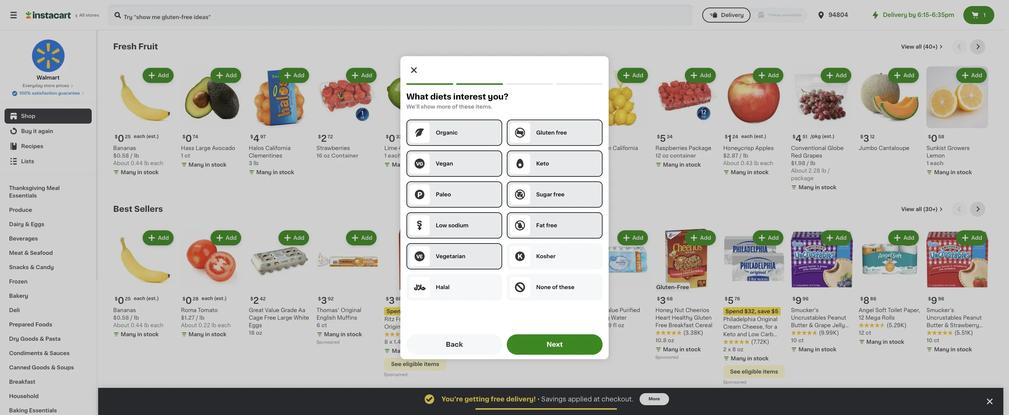 Task type: vqa. For each thing, say whether or not it's contained in the screenshot.


Task type: locate. For each thing, give the bounding box(es) containing it.
0 vertical spatial item carousel region
[[113, 39, 989, 196]]

butter up jam
[[927, 323, 944, 329]]

$0.28 each (estimated) element
[[181, 294, 243, 307]]

back button
[[407, 335, 502, 355]]

1 /pkg (est.) from the left
[[540, 134, 564, 139]]

package for $ 4 81
[[520, 176, 543, 181]]

1 horizontal spatial of
[[552, 285, 558, 290]]

/pkg (est.) for $ 4 51
[[811, 134, 835, 139]]

organic
[[436, 130, 458, 135]]

save right $32,
[[758, 309, 770, 315]]

grapes
[[520, 153, 539, 158], [464, 153, 484, 158], [803, 153, 823, 158]]

1 inside sunkist growers lemon 1 each
[[927, 161, 929, 166]]

delivery inside button
[[721, 12, 744, 18]]

/ down $ 0 25 each (est.)
[[130, 316, 133, 321]]

1 $0.58 from the top
[[113, 153, 129, 158]]

california inside premium california lemons 2 lb bag
[[613, 146, 638, 151]]

2 uncrustables from the left
[[927, 316, 962, 321]]

10 ct for smucker's uncrustables peanut butter & grape jelly sandwich
[[791, 338, 804, 344]]

/ inside honeycrisp apples $2.87 / lb about 0.43 lb each
[[740, 153, 742, 158]]

18 inside $ 22 18
[[469, 297, 474, 302]]

12 ct down mega
[[859, 331, 872, 336]]

smucker's up jam
[[927, 308, 955, 313]]

smucker's
[[791, 308, 819, 313], [927, 308, 955, 313]]

stock down muffins
[[347, 332, 362, 338]]

snacks
[[9, 265, 29, 270]]

save up stacks on the bottom left of page
[[419, 309, 432, 315]]

in down sunkist growers lemon 1 each
[[951, 170, 956, 175]]

stock down $ 0 25 each (est.)
[[144, 332, 159, 338]]

package right 2.4
[[489, 168, 512, 174]]

1 horizontal spatial smucker's
[[927, 308, 955, 313]]

each
[[134, 134, 145, 139], [742, 134, 753, 139], [388, 153, 401, 158], [150, 161, 163, 166], [760, 161, 774, 166], [930, 161, 944, 166], [134, 297, 145, 301], [202, 297, 213, 301], [150, 323, 163, 329], [218, 323, 231, 329]]

0 horizontal spatial delivery
[[721, 12, 744, 18]]

these
[[459, 104, 475, 109], [559, 285, 575, 290]]

about left 2.28
[[791, 168, 807, 174]]

&
[[25, 222, 29, 227], [24, 251, 29, 256], [30, 265, 34, 270], [809, 323, 814, 329], [945, 323, 949, 329], [40, 337, 44, 342], [44, 351, 48, 356], [51, 365, 56, 371]]

2 4 from the left
[[253, 134, 260, 143]]

free right getting
[[491, 397, 505, 403]]

0 vertical spatial $0.58
[[113, 153, 129, 158]]

see eligible items button for 3
[[384, 358, 446, 371]]

0 vertical spatial these
[[459, 104, 475, 109]]

1 value from the left
[[265, 308, 280, 313]]

x for 3
[[389, 340, 393, 345]]

0 horizontal spatial peanut
[[828, 316, 847, 321]]

1 vertical spatial low
[[749, 332, 759, 338]]

value up water at bottom
[[604, 308, 619, 313]]

1 $0.25 each (estimated) element from the top
[[113, 131, 175, 144]]

all
[[916, 44, 922, 49], [916, 207, 922, 212]]

0 horizontal spatial butter
[[791, 323, 808, 329]]

1 horizontal spatial these
[[559, 285, 575, 290]]

1 vertical spatial $0.25 each (estimated) element
[[113, 294, 175, 307]]

3 for $ 3 88
[[389, 297, 395, 305]]

1 horizontal spatial free
[[656, 323, 667, 329]]

$5 for 3
[[433, 309, 440, 315]]

free up nut
[[677, 285, 689, 290]]

0 horizontal spatial see eligible items
[[391, 362, 439, 367]]

/pkg inside $4.51 per package (estimated) element
[[811, 134, 821, 139]]

$5
[[433, 309, 440, 315], [772, 309, 779, 315]]

large down 74
[[196, 146, 211, 151]]

0 horizontal spatial free
[[264, 316, 276, 321]]

2 grapes from the left
[[464, 153, 484, 158]]

0 for $ 0 33
[[389, 134, 395, 143]]

1 vertical spatial item carousel region
[[113, 202, 989, 390]]

about down "$1.27"
[[181, 323, 197, 329]]

1 vertical spatial large
[[277, 316, 292, 321]]

/
[[130, 153, 133, 158], [740, 153, 742, 158], [536, 161, 538, 166], [468, 161, 470, 166], [807, 161, 809, 166], [557, 168, 559, 173], [486, 168, 488, 174], [828, 168, 830, 174], [130, 316, 133, 321], [196, 316, 198, 321]]

1 horizontal spatial california
[[613, 146, 638, 151]]

see for 5
[[730, 370, 741, 375]]

2 horizontal spatial free
[[677, 285, 689, 290]]

/pkg
[[540, 134, 550, 139], [811, 134, 821, 139]]

72 inside the $ 5 72
[[531, 297, 537, 302]]

great inside great value purified drinking water 40 x 16.9 fl oz
[[588, 308, 603, 313]]

0 vertical spatial items
[[424, 362, 439, 367]]

3 grapes from the left
[[803, 153, 823, 158]]

1 horizontal spatial 96
[[938, 297, 945, 302]]

40
[[588, 323, 595, 329]]

1 horizontal spatial butter
[[927, 323, 944, 329]]

gluten up bag
[[536, 130, 555, 135]]

sunkist growers lemon 1 each
[[927, 146, 970, 166]]

1 vertical spatial 72
[[531, 297, 537, 302]]

0 horizontal spatial smucker's
[[791, 308, 819, 313]]

butter for smucker's uncrustables peanut butter & grape jelly sandwich
[[791, 323, 808, 329]]

2 $0.58 from the top
[[113, 316, 129, 321]]

0 horizontal spatial 18
[[249, 331, 255, 336]]

88
[[396, 297, 402, 302]]

strawberries 16 oz container
[[317, 146, 359, 158]]

72
[[328, 135, 333, 139], [531, 297, 537, 302]]

0 vertical spatial breakfast
[[669, 323, 694, 329]]

x left 1.48
[[389, 340, 393, 345]]

0.44 for each (est.)
[[131, 323, 143, 329]]

0 vertical spatial view
[[902, 44, 915, 49]]

1 horizontal spatial low
[[749, 332, 759, 338]]

0 horizontal spatial uncrustables
[[791, 316, 826, 321]]

ct down smucker's uncrustables peanut butter & grape jelly sandwich
[[799, 338, 804, 344]]

1 horizontal spatial 9
[[931, 297, 938, 305]]

1 4 from the left
[[525, 134, 531, 143]]

view left (30+)
[[902, 207, 915, 212]]

1 vertical spatial breakfast
[[9, 380, 35, 385]]

1 vertical spatial 92
[[328, 297, 334, 302]]

2 view from the top
[[902, 207, 915, 212]]

10 down jam
[[927, 338, 933, 344]]

1 vertical spatial keto
[[723, 332, 736, 338]]

$ inside $ 5 63
[[589, 297, 592, 302]]

premium california lemons 2 lb bag
[[588, 146, 638, 166]]

0 for $ 0 25 each (est.)
[[118, 297, 124, 305]]

eligible for 3
[[403, 362, 423, 367]]

1 uncrustables from the left
[[791, 316, 826, 321]]

1 horizontal spatial $ 9 96
[[928, 297, 945, 305]]

butter inside smucker's uncrustables peanut butter & strawberry jam sandwich
[[927, 323, 944, 329]]

1 all from the top
[[916, 44, 922, 49]]

smucker's inside smucker's uncrustables peanut butter & grape jelly sandwich
[[791, 308, 819, 313]]

strawberries
[[317, 146, 350, 151]]

1 seedless from the left
[[538, 146, 562, 151]]

in left vegan
[[409, 162, 413, 167]]

ct
[[185, 153, 190, 158], [322, 323, 327, 329], [866, 331, 872, 336], [459, 331, 465, 336], [799, 338, 804, 344], [934, 338, 940, 344]]

0 horizontal spatial value
[[265, 308, 280, 313]]

walmart logo image
[[32, 39, 65, 72]]

2 9 from the left
[[931, 297, 938, 305]]

1 bananas from the top
[[113, 146, 136, 151]]

goods down the "condiments & sauces"
[[32, 365, 50, 371]]

product group
[[113, 66, 175, 178], [181, 66, 243, 170], [249, 66, 311, 178], [317, 66, 378, 160], [384, 66, 446, 170], [452, 66, 514, 185], [520, 66, 582, 193], [588, 66, 650, 167], [656, 66, 717, 170], [723, 66, 785, 178], [791, 66, 853, 193], [859, 66, 921, 152], [927, 66, 989, 178], [113, 229, 175, 340], [181, 229, 243, 340], [249, 229, 311, 337], [317, 229, 378, 347], [384, 229, 446, 379], [452, 229, 514, 348], [520, 229, 582, 340], [588, 229, 650, 330], [656, 229, 717, 362], [723, 229, 785, 387], [791, 229, 853, 355], [859, 229, 921, 348], [927, 229, 989, 355]]

value for 2
[[265, 308, 280, 313]]

bananas $0.58 / lb about 0.44 lb each down $ 0 25 each (est.)
[[113, 308, 163, 329]]

bananas $0.58 / lb about 0.44 lb each down each (est.)
[[113, 146, 163, 166]]

we'll
[[407, 104, 420, 109]]

/pkg inside '$4.81 per package (estimated)' element
[[540, 134, 550, 139]]

great for 2
[[249, 308, 264, 313]]

42 inside lime 42 1 each
[[399, 146, 406, 151]]

2 $1.98 from the left
[[791, 161, 806, 166]]

original up muffins
[[341, 308, 361, 313]]

2 all from the top
[[916, 207, 922, 212]]

$1.98 inside green seedless grapes bag $1.98 / lb about 2.43 lb / package
[[520, 161, 535, 166]]

what
[[407, 93, 429, 101]]

2 red from the left
[[791, 153, 802, 158]]

9 for smucker's uncrustables peanut butter & strawberry jam sandwich
[[931, 297, 938, 305]]

canned goods & soups
[[9, 365, 74, 371]]

9 up smucker's uncrustables peanut butter & strawberry jam sandwich
[[931, 297, 938, 305]]

0 horizontal spatial see
[[391, 362, 402, 367]]

2 vertical spatial free
[[656, 323, 667, 329]]

seedless up bag
[[538, 146, 562, 151]]

about inside conventional globe red grapes $1.98 / lb about 2.28 lb / package
[[791, 168, 807, 174]]

see eligible items for 3
[[391, 362, 439, 367]]

oz inside raspberries package 12 oz container
[[663, 153, 669, 158]]

2 $0.25 each (estimated) element from the top
[[113, 294, 175, 307]]

goods down 'prepared foods'
[[20, 337, 38, 342]]

1 0.44 from the top
[[131, 161, 143, 166]]

0 horizontal spatial $ 9 96
[[793, 297, 809, 305]]

uncrustables for strawberry
[[927, 316, 962, 321]]

2 down lifestyle
[[723, 347, 727, 353]]

in down 0.22
[[205, 332, 210, 338]]

california
[[265, 146, 291, 151], [613, 146, 638, 151]]

delivery for delivery
[[721, 12, 744, 18]]

2 /pkg (est.) from the left
[[811, 134, 835, 139]]

thomas'
[[317, 308, 340, 313]]

0 horizontal spatial original
[[341, 308, 361, 313]]

california inside halos california clementines 3 lb
[[265, 146, 291, 151]]

1 red from the left
[[452, 153, 463, 158]]

stock down sunkist growers lemon 1 each
[[957, 170, 972, 175]]

spend for 5
[[726, 309, 743, 315]]

1 horizontal spatial /pkg (est.)
[[811, 134, 835, 139]]

grapes down green
[[520, 153, 539, 158]]

1 butter from the left
[[791, 323, 808, 329]]

(3.38k)
[[684, 331, 704, 336]]

1 vertical spatial 25
[[125, 297, 131, 302]]

essentials down household link
[[29, 408, 57, 414]]

/pkg (est.) right 51
[[811, 134, 835, 139]]

/ right 2.28
[[828, 168, 830, 174]]

oz down 'cage'
[[256, 331, 262, 336]]

0 vertical spatial fresh
[[113, 43, 137, 51]]

1 horizontal spatial see eligible items button
[[723, 366, 785, 379]]

24
[[733, 135, 739, 139]]

save for 3
[[419, 309, 432, 315]]

1 spend from the left
[[387, 309, 404, 315]]

2 seedless from the left
[[486, 146, 510, 151]]

baking essentials
[[9, 408, 57, 414]]

0 horizontal spatial of
[[452, 104, 458, 109]]

1 smucker's from the left
[[791, 308, 819, 313]]

see for 3
[[391, 362, 402, 367]]

ritz fresh stacks original crackers
[[384, 317, 430, 330]]

california up the clementines
[[265, 146, 291, 151]]

0 horizontal spatial 12 ct
[[452, 331, 465, 336]]

& inside smucker's uncrustables peanut butter & strawberry jam sandwich
[[945, 323, 949, 329]]

0 horizontal spatial keto
[[536, 161, 549, 166]]

lb inside premium california lemons 2 lb bag
[[592, 161, 598, 166]]

large inside great value grade aa cage free large white eggs 18 oz
[[277, 316, 292, 321]]

22
[[457, 297, 468, 305]]

sandwich inside smucker's uncrustables peanut butter & grape jelly sandwich
[[791, 331, 817, 336]]

2 value from the left
[[604, 308, 619, 313]]

uncrustables inside smucker's uncrustables peanut butter & strawberry jam sandwich
[[927, 316, 962, 321]]

1 horizontal spatial fresh
[[396, 317, 411, 322]]

save for 5
[[758, 309, 770, 315]]

12 ct up back
[[452, 331, 465, 336]]

0 horizontal spatial 4
[[253, 134, 260, 143]]

low inside philadelphia original cream cheese, for a keto and low carb lifestyle
[[749, 332, 759, 338]]

1 horizontal spatial value
[[604, 308, 619, 313]]

of right more
[[452, 104, 458, 109]]

0 horizontal spatial seedless
[[486, 146, 510, 151]]

large down the grade
[[277, 316, 292, 321]]

8 x 1.48 oz
[[384, 340, 412, 345]]

$1.98 inside conventional globe red grapes $1.98 / lb about 2.28 lb / package
[[791, 161, 806, 166]]

main content
[[98, 30, 1004, 416]]

3 4 from the left
[[796, 134, 802, 143]]

8 left 1.48
[[384, 340, 388, 345]]

canned goods & soups link
[[5, 361, 92, 375]]

1 vertical spatial essentials
[[29, 408, 57, 414]]

original inside philadelphia original cream cheese, for a keto and low carb lifestyle
[[757, 317, 778, 322]]

76
[[735, 297, 740, 302]]

1 great from the left
[[249, 308, 264, 313]]

None search field
[[108, 5, 693, 26]]

& left grape
[[809, 323, 814, 329]]

0 for $ 0 74
[[186, 134, 192, 143]]

$ 8 86
[[861, 297, 877, 305]]

gluten inside add your shopping preferences element
[[536, 130, 555, 135]]

eggs
[[31, 222, 44, 227], [249, 323, 262, 329]]

1 horizontal spatial eligible
[[742, 370, 762, 375]]

stock down (7.72k)
[[754, 356, 769, 362]]

eggs inside great value grade aa cage free large white eggs 18 oz
[[249, 323, 262, 329]]

honey nut cheerios heart healthy gluten free breakfast cereal
[[656, 308, 713, 329]]

free for gluten free
[[556, 130, 567, 135]]

2 bananas $0.58 / lb about 0.44 lb each from the top
[[113, 308, 163, 329]]

uncrustables up grape
[[791, 316, 826, 321]]

2 horizontal spatial original
[[757, 317, 778, 322]]

eligible down 1.48
[[403, 362, 423, 367]]

1 96 from the left
[[803, 297, 809, 302]]

1 horizontal spatial package
[[520, 176, 543, 181]]

household link
[[5, 390, 92, 404]]

25 inside $ 0 25
[[125, 135, 131, 139]]

sellers
[[134, 205, 163, 213]]

in down muffins
[[341, 332, 346, 338]]

0 for $ 0 58
[[931, 134, 938, 143]]

0 vertical spatial large
[[196, 146, 211, 151]]

smucker's uncrustables peanut butter & strawberry jam sandwich
[[927, 308, 982, 336]]

(est.) inside $ 0 25 each (est.)
[[146, 297, 159, 301]]

great value purified drinking water 40 x 16.9 fl oz
[[588, 308, 640, 329]]

9
[[796, 297, 802, 305], [931, 297, 938, 305]]

10 for smucker's uncrustables peanut butter & strawberry jam sandwich
[[927, 338, 933, 344]]

service type group
[[702, 8, 808, 23]]

lists
[[21, 159, 34, 164]]

1 10 from the left
[[791, 338, 797, 344]]

2 $5 from the left
[[772, 309, 779, 315]]

each inside roma tomato $1.27 / lb about 0.22 lb each
[[218, 323, 231, 329]]

$4.81 per package (estimated) element
[[520, 131, 582, 144]]

bananas $0.58 / lb about 0.44 lb each for each (est.)
[[113, 308, 163, 329]]

16.9
[[601, 323, 612, 329]]

42 inside '$ 2 42'
[[260, 297, 266, 302]]

product group containing 22
[[452, 229, 514, 348]]

$1.98 down "conventional"
[[791, 161, 806, 166]]

0 horizontal spatial 10 ct
[[791, 338, 804, 344]]

1 25 from the top
[[125, 135, 131, 139]]

2 bananas from the top
[[113, 308, 136, 313]]

essentials inside 'baking essentials' link
[[29, 408, 57, 414]]

eligible
[[403, 362, 423, 367], [742, 370, 762, 375]]

$0.25 each (estimated) element
[[113, 131, 175, 144], [113, 294, 175, 307]]

large inside 'hass large avocado 1 ct'
[[196, 146, 211, 151]]

4 for $ 4 97
[[253, 134, 260, 143]]

1 vertical spatial goods
[[32, 365, 50, 371]]

add button
[[144, 69, 173, 82], [211, 69, 241, 82], [279, 69, 308, 82], [347, 69, 376, 82], [618, 69, 647, 82], [686, 69, 715, 82], [754, 69, 783, 82], [822, 69, 851, 82], [889, 69, 919, 82], [957, 69, 986, 82], [144, 231, 173, 245], [211, 231, 241, 245], [279, 231, 308, 245], [347, 231, 376, 245], [415, 231, 444, 245], [483, 231, 512, 245], [550, 231, 580, 245], [618, 231, 647, 245], [686, 231, 715, 245], [754, 231, 783, 245], [822, 231, 851, 245], [889, 231, 919, 245], [957, 231, 986, 245]]

sponsored badge image down the 10.8 oz
[[656, 356, 679, 360]]

1 horizontal spatial breakfast
[[669, 323, 694, 329]]

package down 2.28
[[791, 176, 814, 181]]

vegetarian
[[436, 254, 466, 259]]

2 96 from the left
[[938, 297, 945, 302]]

0 horizontal spatial 92
[[328, 297, 334, 302]]

in down each (est.)
[[137, 170, 142, 175]]

$ 4 97
[[250, 134, 266, 143]]

sponsored badge image
[[317, 341, 339, 345], [656, 356, 679, 360], [384, 373, 407, 378], [723, 381, 746, 385]]

$2.87
[[723, 153, 739, 158]]

x inside great value purified drinking water 40 x 16.9 fl oz
[[597, 323, 600, 329]]

1 $5 from the left
[[433, 309, 440, 315]]

1 sandwich from the left
[[791, 331, 817, 336]]

1 horizontal spatial 10
[[927, 338, 933, 344]]

0 horizontal spatial $5
[[433, 309, 440, 315]]

in down halos california clementines 3 lb
[[273, 170, 278, 175]]

/pkg (est.) inside '$4.81 per package (estimated)' element
[[540, 134, 564, 139]]

$5 up a
[[772, 309, 779, 315]]

0 vertical spatial bananas
[[113, 146, 136, 151]]

1 view from the top
[[902, 44, 915, 49]]

all
[[79, 13, 85, 17]]

sandwich inside smucker's uncrustables peanut butter & strawberry jam sandwich
[[940, 331, 966, 336]]

(est.) inside '$4.81 per package (estimated)' element
[[551, 134, 564, 139]]

/pkg (est.) inside $4.51 per package (estimated) element
[[811, 134, 835, 139]]

bakery
[[9, 294, 28, 299]]

0 vertical spatial low
[[436, 223, 447, 228]]

green seedless grapes bag $1.98 / lb about 2.43 lb / package
[[520, 146, 562, 181]]

free right sugar on the right of the page
[[554, 192, 565, 197]]

4 for $ 4 81
[[525, 134, 531, 143]]

$ 9 96 for smucker's uncrustables peanut butter & strawberry jam sandwich
[[928, 297, 945, 305]]

value inside great value purified drinking water 40 x 16.9 fl oz
[[604, 308, 619, 313]]

1 vertical spatial eligible
[[742, 370, 762, 375]]

$ inside $ 0 28 each (est.)
[[183, 297, 186, 302]]

2 down lemons
[[588, 161, 591, 166]]

1 inside $1.24 each (estimated) element
[[728, 134, 732, 143]]

dry
[[9, 337, 19, 342]]

peanut for grape
[[828, 316, 847, 321]]

1 /pkg from the left
[[540, 134, 550, 139]]

uncrustables for grape
[[791, 316, 826, 321]]

8 down lifestyle
[[733, 347, 736, 353]]

breakfast inside honey nut cheerios heart healthy gluten free breakfast cereal
[[669, 323, 694, 329]]

2 great from the left
[[588, 308, 603, 313]]

1 bananas $0.58 / lb about 0.44 lb each from the top
[[113, 146, 163, 166]]

peanut inside smucker's uncrustables peanut butter & strawberry jam sandwich
[[963, 316, 982, 321]]

peanut inside smucker's uncrustables peanut butter & grape jelly sandwich
[[828, 316, 847, 321]]

show
[[421, 104, 435, 109]]

1 grapes from the left
[[520, 153, 539, 158]]

what diets interest you? we'll show more of these items.
[[407, 93, 509, 109]]

peanut up jelly
[[828, 316, 847, 321]]

1 vertical spatial bananas $0.58 / lb about 0.44 lb each
[[113, 308, 163, 329]]

86
[[871, 297, 877, 302]]

72 inside $ 2 72
[[328, 135, 333, 139]]

72 up strawberries
[[328, 135, 333, 139]]

1 vertical spatial view
[[902, 207, 915, 212]]

1 horizontal spatial large
[[277, 316, 292, 321]]

low left sodium
[[436, 223, 447, 228]]

0 vertical spatial see
[[391, 362, 402, 367]]

1 horizontal spatial sandwich
[[940, 331, 966, 336]]

in right back
[[476, 340, 481, 345]]

2 10 ct from the left
[[927, 338, 940, 344]]

gluten inside honey nut cheerios heart healthy gluten free breakfast cereal
[[694, 316, 712, 321]]

bag
[[541, 153, 551, 158]]

5 inside $ 5 sun harvest seedless red grapes $2.18 / lb about 2.4 lb / package
[[457, 134, 463, 143]]

sponsored badge image down 8 x 1.48 oz
[[384, 373, 407, 378]]

low sodium
[[436, 223, 469, 228]]

at
[[594, 397, 600, 403]]

0 vertical spatial goods
[[20, 337, 38, 342]]

2 butter from the left
[[927, 323, 944, 329]]

about
[[113, 161, 129, 166], [723, 161, 740, 166], [520, 168, 536, 173], [452, 168, 468, 174], [791, 168, 807, 174], [113, 323, 129, 329], [181, 323, 197, 329]]

0.44
[[131, 161, 143, 166], [131, 323, 143, 329]]

$0.58 for 0
[[113, 153, 129, 158]]

2 vertical spatial x
[[728, 347, 731, 353]]

1 9 from the left
[[796, 297, 802, 305]]

96 for smucker's uncrustables peanut butter & strawberry jam sandwich
[[938, 297, 945, 302]]

item carousel region
[[113, 39, 989, 196], [113, 202, 989, 390]]

uncrustables up jam
[[927, 316, 962, 321]]

1 10 ct from the left
[[791, 338, 804, 344]]

$1.98 down green
[[520, 161, 535, 166]]

value inside great value grade aa cage free large white eggs 18 oz
[[265, 308, 280, 313]]

2 25 from the top
[[125, 297, 131, 302]]

spend $20, save $5
[[387, 309, 440, 315]]

bananas down $ 0 25
[[113, 146, 136, 151]]

globe
[[828, 146, 844, 151]]

uncrustables inside smucker's uncrustables peanut butter & grape jelly sandwich
[[791, 316, 826, 321]]

$ 5 72
[[522, 297, 537, 305]]

view
[[902, 44, 915, 49], [902, 207, 915, 212]]

sunkist
[[927, 146, 946, 151]]

1 horizontal spatial seedless
[[538, 146, 562, 151]]

0 horizontal spatial grapes
[[464, 153, 484, 158]]

cream
[[723, 325, 741, 330]]

smucker's up grape
[[791, 308, 819, 313]]

1 item carousel region from the top
[[113, 39, 989, 196]]

(105)
[[412, 332, 426, 338]]

2 smucker's from the left
[[927, 308, 955, 313]]

0 horizontal spatial 96
[[803, 297, 809, 302]]

2 $ 9 96 from the left
[[928, 297, 945, 305]]

2 10 from the left
[[927, 338, 933, 344]]

$
[[115, 135, 118, 139], [183, 135, 186, 139], [318, 135, 321, 139], [386, 135, 389, 139], [522, 135, 525, 139], [657, 135, 660, 139], [725, 135, 728, 139], [861, 135, 864, 139], [250, 135, 253, 139], [454, 135, 457, 139], [793, 135, 796, 139], [928, 135, 931, 139], [115, 297, 118, 302], [183, 297, 186, 302], [318, 297, 321, 302], [386, 297, 389, 302], [522, 297, 525, 302], [657, 297, 660, 302], [725, 297, 728, 302], [861, 297, 864, 302], [250, 297, 253, 302], [454, 297, 457, 302], [589, 297, 592, 302], [793, 297, 796, 302], [928, 297, 931, 302]]

1 california from the left
[[265, 146, 291, 151]]

about down $ 0 25
[[113, 161, 129, 166]]

add your shopping preferences element
[[401, 56, 609, 360]]

0 vertical spatial free
[[677, 285, 689, 290]]

1 save from the left
[[419, 309, 432, 315]]

2 peanut from the left
[[963, 316, 982, 321]]

2 up strawberries
[[321, 134, 327, 143]]

produce link
[[5, 203, 92, 217]]

0 horizontal spatial gluten
[[536, 130, 555, 135]]

10 ct down jam
[[927, 338, 940, 344]]

see eligible items button
[[384, 358, 446, 371], [723, 366, 785, 379]]

1 vertical spatial items
[[763, 370, 778, 375]]

see down 2 x 8 oz
[[730, 370, 741, 375]]

$ inside $ 4 97
[[250, 135, 253, 139]]

0 horizontal spatial 42
[[260, 297, 266, 302]]

0 vertical spatial eligible
[[403, 362, 423, 367]]

each inside lime 42 1 each
[[388, 153, 401, 158]]

0 horizontal spatial california
[[265, 146, 291, 151]]

oz right 16
[[324, 153, 330, 158]]

0 horizontal spatial large
[[196, 146, 211, 151]]

about left the 2.43 at the top of page
[[520, 168, 536, 173]]

package inside green seedless grapes bag $1.98 / lb about 2.43 lb / package
[[520, 176, 543, 181]]

it
[[33, 129, 37, 134]]

x right 40
[[597, 323, 600, 329]]

household
[[9, 394, 39, 399]]

1 peanut from the left
[[828, 316, 847, 321]]

8 left 86
[[864, 297, 870, 305]]

1 horizontal spatial 42
[[399, 146, 406, 151]]

1 vertical spatial all
[[916, 207, 922, 212]]

see down 8 x 1.48 oz
[[391, 362, 402, 367]]

container
[[331, 153, 359, 158]]

essentials inside thanksgiving meal essentials
[[9, 193, 37, 199]]

great up drinking
[[588, 308, 603, 313]]

& left sauces at the bottom left of page
[[44, 351, 48, 356]]

lb inside halos california clementines 3 lb
[[254, 161, 259, 166]]

12 inside 'angel soft toilet paper, 12 mega rolls'
[[859, 316, 865, 321]]

$ inside $ 0 25
[[115, 135, 118, 139]]

ct right 6
[[322, 323, 327, 329]]

0 horizontal spatial see eligible items button
[[384, 358, 446, 371]]

2 /pkg from the left
[[811, 134, 821, 139]]

x for 5
[[728, 347, 731, 353]]

2 sandwich from the left
[[940, 331, 966, 336]]

angel
[[859, 308, 874, 313]]

5 for $ 5 63
[[592, 297, 598, 305]]

1 horizontal spatial spend
[[726, 309, 743, 315]]

thanksgiving meal essentials
[[9, 186, 60, 199]]

3 for $ 3 68
[[660, 297, 666, 305]]

2 horizontal spatial package
[[791, 176, 814, 181]]

goods for dry
[[20, 337, 38, 342]]

2 vertical spatial original
[[384, 325, 405, 330]]

1 vertical spatial $0.58
[[113, 316, 129, 321]]

1 horizontal spatial 18
[[469, 297, 474, 302]]

sandwich for grape
[[791, 331, 817, 336]]

product group containing add
[[588, 66, 650, 167]]

value for 5
[[604, 308, 619, 313]]

1 horizontal spatial eggs
[[249, 323, 262, 329]]

smucker's inside smucker's uncrustables peanut butter & strawberry jam sandwich
[[927, 308, 955, 313]]

2 spend from the left
[[726, 309, 743, 315]]

stock down each (est.)
[[144, 170, 159, 175]]

1 vertical spatial gluten
[[694, 316, 712, 321]]

1 12 ct from the left
[[859, 331, 872, 336]]

1 horizontal spatial 10 ct
[[927, 338, 940, 344]]

10 ct for smucker's uncrustables peanut butter & strawberry jam sandwich
[[927, 338, 940, 344]]

2 save from the left
[[758, 309, 770, 315]]

9 up smucker's uncrustables peanut butter & grape jelly sandwich
[[796, 297, 802, 305]]

peanut
[[828, 316, 847, 321], [963, 316, 982, 321]]

breakfast up household
[[9, 380, 35, 385]]

keto
[[536, 161, 549, 166], [723, 332, 736, 338]]

1 horizontal spatial delivery
[[883, 12, 908, 18]]

recipes
[[21, 144, 43, 149]]

1 vertical spatial bananas
[[113, 308, 136, 313]]

0 horizontal spatial save
[[419, 309, 432, 315]]

1 horizontal spatial 72
[[531, 297, 537, 302]]

1 horizontal spatial great
[[588, 308, 603, 313]]

x
[[597, 323, 600, 329], [389, 340, 393, 345], [728, 347, 731, 353]]

1 $ 9 96 from the left
[[793, 297, 809, 305]]

apples
[[756, 146, 774, 151]]

2 california from the left
[[613, 146, 638, 151]]

1 vertical spatial original
[[757, 317, 778, 322]]

1 $1.98 from the left
[[520, 161, 535, 166]]

10 ct down smucker's uncrustables peanut butter & grape jelly sandwich
[[791, 338, 804, 344]]

more
[[437, 104, 451, 109]]

stacks
[[412, 317, 430, 322]]

uncrustables
[[791, 316, 826, 321], [927, 316, 962, 321]]

0 horizontal spatial package
[[489, 168, 512, 174]]

package inside conventional globe red grapes $1.98 / lb about 2.28 lb / package
[[791, 176, 814, 181]]

10 ct
[[791, 338, 804, 344], [927, 338, 940, 344]]

2 0.44 from the top
[[131, 323, 143, 329]]

nut
[[675, 308, 684, 313]]



Task type: describe. For each thing, give the bounding box(es) containing it.
96 for smucker's uncrustables peanut butter & grape jelly sandwich
[[803, 297, 809, 302]]

in down 'hass large avocado 1 ct'
[[205, 162, 210, 167]]

$ inside $ 5 34
[[657, 135, 660, 139]]

in down 2.28
[[815, 185, 820, 190]]

stores
[[86, 13, 99, 17]]

3 inside halos california clementines 3 lb
[[249, 161, 252, 166]]

(est.) inside $4.51 per package (estimated) element
[[822, 134, 835, 139]]

about inside honeycrisp apples $2.87 / lb about 0.43 lb each
[[723, 161, 740, 166]]

sponsored badge image down 2 x 8 oz
[[723, 381, 746, 385]]

bananas $0.58 / lb about 0.44 lb each for 0
[[113, 146, 163, 166]]

jam
[[927, 331, 938, 336]]

2.4
[[470, 168, 478, 174]]

ct down mega
[[866, 331, 872, 336]]

of inside what diets interest you? we'll show more of these items.
[[452, 104, 458, 109]]

delivery for delivery by 6:15-6:35pm
[[883, 12, 908, 18]]

see eligible items for 5
[[730, 370, 778, 375]]

shop link
[[5, 109, 92, 124]]

view for 0
[[902, 44, 915, 49]]

california for premium california lemons 2 lb bag
[[613, 146, 638, 151]]

$ inside $ 5 76
[[725, 297, 728, 302]]

red inside conventional globe red grapes $1.98 / lb about 2.28 lb / package
[[791, 153, 802, 158]]

& left 'soups'
[[51, 365, 56, 371]]

each inside $ 1 24 each (est.)
[[742, 134, 753, 139]]

$ inside $ 2 72
[[318, 135, 321, 139]]

hass
[[181, 146, 194, 151]]

16
[[317, 153, 323, 158]]

$ inside $ 0 33
[[386, 135, 389, 139]]

stock down $ 5 sun harvest seedless red grapes $2.18 / lb about 2.4 lb / package
[[483, 177, 498, 183]]

$ inside $ 3 68
[[657, 297, 660, 302]]

$ inside $ 5 sun harvest seedless red grapes $2.18 / lb about 2.4 lb / package
[[454, 135, 457, 139]]

ct up back
[[459, 331, 465, 336]]

$ inside '$ 0 58'
[[928, 135, 931, 139]]

•
[[538, 397, 540, 403]]

each inside honeycrisp apples $2.87 / lb about 0.43 lb each
[[760, 161, 774, 166]]

& right meat on the left bottom of page
[[24, 251, 29, 256]]

in down (7.72k)
[[748, 356, 752, 362]]

rolls
[[882, 316, 895, 321]]

ct inside 'hass large avocado 1 ct'
[[185, 153, 190, 158]]

ct down jam
[[934, 338, 940, 344]]

$1.98 for $ 4 51
[[791, 161, 806, 166]]

jumbo cantaloupe
[[859, 146, 910, 151]]

stock down 'hass large avocado 1 ct'
[[211, 162, 226, 167]]

stock down roma tomato $1.27 / lb about 0.22 lb each
[[211, 332, 226, 338]]

$ inside '$ 2 42'
[[250, 297, 253, 302]]

68
[[667, 297, 673, 302]]

honeycrisp apples $2.87 / lb about 0.43 lb each
[[723, 146, 774, 166]]

$0.58 for each (est.)
[[113, 316, 129, 321]]

2 12 ct from the left
[[452, 331, 465, 336]]

smucker's for smucker's uncrustables peanut butter & grape jelly sandwich
[[791, 308, 819, 313]]

frozen link
[[5, 275, 92, 289]]

grade
[[281, 308, 297, 313]]

in up next
[[544, 332, 549, 338]]

0 horizontal spatial fresh
[[113, 43, 137, 51]]

0 for $ 0 25
[[118, 134, 124, 143]]

$4.51 per package (estimated) element
[[791, 131, 853, 144]]

stock down (105)
[[415, 349, 430, 354]]

$ inside $ 0 25 each (est.)
[[115, 297, 118, 302]]

all stores
[[79, 13, 99, 17]]

stock up sugar free
[[550, 185, 566, 190]]

$ 3 68
[[657, 297, 673, 305]]

in down the '0.43'
[[748, 170, 752, 175]]

25 for $ 0 25
[[125, 135, 131, 139]]

$0.25 each (estimated) element for 0
[[113, 131, 175, 144]]

sugar
[[536, 192, 552, 197]]

free inside great value grade aa cage free large white eggs 18 oz
[[264, 316, 276, 321]]

$ inside $ 1 24 each (est.)
[[725, 135, 728, 139]]

2 item carousel region from the top
[[113, 202, 989, 390]]

/ right the 2.43 at the top of page
[[557, 168, 559, 173]]

stock down conventional globe red grapes $1.98 / lb about 2.28 lb / package
[[822, 185, 837, 190]]

about inside roma tomato $1.27 / lb about 0.22 lb each
[[181, 323, 197, 329]]

stock down (5.29k)
[[889, 340, 905, 345]]

fresh fruit
[[113, 43, 158, 51]]

oz right 10.8
[[668, 338, 674, 344]]

great for 5
[[588, 308, 603, 313]]

oz inside great value purified drinking water 40 x 16.9 fl oz
[[618, 323, 625, 329]]

meat
[[9, 251, 23, 256]]

seafood
[[30, 251, 53, 256]]

0 vertical spatial 92
[[599, 135, 605, 139]]

and
[[737, 332, 747, 338]]

guarantee
[[58, 91, 80, 96]]

oz down lifestyle
[[737, 347, 744, 353]]

satisfaction
[[32, 91, 57, 96]]

free for sugar free
[[554, 192, 565, 197]]

$ inside $ 0 74
[[183, 135, 186, 139]]

72 for 5
[[531, 297, 537, 302]]

oz inside the strawberries 16 oz container
[[324, 153, 330, 158]]

instacart logo image
[[26, 11, 71, 20]]

produce
[[9, 208, 32, 213]]

conventional globe red grapes $1.98 / lb about 2.28 lb / package
[[791, 146, 844, 181]]

savings
[[541, 397, 566, 403]]

bananas for 0
[[113, 146, 136, 151]]

in down (5.29k)
[[883, 340, 888, 345]]

grapes inside $ 5 sun harvest seedless red grapes $2.18 / lb about 2.4 lb / package
[[464, 153, 484, 158]]

$ inside $ 4 51
[[793, 135, 796, 139]]

& left candy
[[30, 265, 34, 270]]

product group containing 8
[[859, 229, 921, 348]]

$0.25 each (estimated) element for each (est.)
[[113, 294, 175, 307]]

$ inside $ 4 81
[[522, 135, 525, 139]]

5 for $ 5 76
[[728, 297, 734, 305]]

stock up next
[[550, 332, 566, 338]]

1 inside 'hass large avocado 1 ct'
[[181, 153, 183, 158]]

each inside sunkist growers lemon 1 each
[[930, 161, 944, 166]]

in down the (3.38k)
[[680, 347, 685, 353]]

/ inside roma tomato $1.27 / lb about 0.22 lb each
[[196, 316, 198, 321]]

$1.24 each (estimated) element
[[723, 131, 785, 144]]

(5.51k)
[[955, 331, 973, 336]]

$ 3 12
[[861, 134, 875, 143]]

in down "container"
[[680, 162, 685, 167]]

$ 22 18
[[454, 297, 474, 305]]

lime
[[384, 146, 397, 151]]

(30+)
[[923, 207, 938, 212]]

$ 4 51
[[793, 134, 808, 143]]

view for 9
[[902, 207, 915, 212]]

free for fat free
[[546, 223, 557, 228]]

92 inside $ 3 92
[[328, 297, 334, 302]]

walmart
[[37, 75, 60, 80]]

prepared foods
[[9, 322, 52, 328]]

spend for 3
[[387, 309, 404, 315]]

next button
[[507, 335, 603, 355]]

1 vertical spatial these
[[559, 285, 575, 290]]

/ up the 2.43 at the top of page
[[536, 161, 538, 166]]

0 vertical spatial 8
[[864, 297, 870, 305]]

store
[[44, 84, 55, 88]]

in down 8 x 1.48 oz
[[409, 349, 413, 354]]

product group containing 1
[[723, 66, 785, 178]]

12 inside $ 3 12
[[870, 135, 875, 139]]

$ inside $ 22 18
[[454, 297, 457, 302]]

& right dairy
[[25, 222, 29, 227]]

$32,
[[745, 309, 757, 315]]

crackers
[[406, 325, 430, 330]]

72 for 2
[[328, 135, 333, 139]]

free inside honey nut cheerios heart healthy gluten free breakfast cereal
[[656, 323, 667, 329]]

seedless inside $ 5 sun harvest seedless red grapes $2.18 / lb about 2.4 lb / package
[[486, 146, 510, 151]]

shop
[[21, 114, 35, 119]]

2 inside premium california lemons 2 lb bag
[[588, 161, 591, 166]]

25 for $ 0 25 each (est.)
[[125, 297, 131, 302]]

original inside ritz fresh stacks original crackers
[[384, 325, 405, 330]]

each inside $ 0 25 each (est.)
[[134, 297, 145, 301]]

view all (40+)
[[902, 44, 938, 49]]

$1.98 for $ 4 81
[[520, 161, 535, 166]]

bananas for each (est.)
[[113, 308, 136, 313]]

butter for smucker's uncrustables peanut butter & strawberry jam sandwich
[[927, 323, 944, 329]]

stock down "container"
[[686, 162, 701, 167]]

sugar free
[[536, 192, 565, 197]]

/ down $ 0 25
[[130, 153, 133, 158]]

seedless inside green seedless grapes bag $1.98 / lb about 2.43 lb / package
[[538, 146, 562, 151]]

1 button
[[964, 6, 995, 24]]

100% satisfaction guarantee
[[19, 91, 80, 96]]

$ inside '$ 3 88'
[[386, 297, 389, 302]]

halos
[[249, 146, 264, 151]]

package inside $ 5 sun harvest seedless red grapes $2.18 / lb about 2.4 lb / package
[[489, 168, 512, 174]]

0 for $ 0 28 each (est.)
[[186, 297, 192, 305]]

stock down (5.51k)
[[957, 347, 972, 353]]

lemon
[[927, 153, 945, 158]]

candy
[[36, 265, 54, 270]]

3 for $ 3 92
[[321, 297, 327, 305]]

in down 2.4
[[476, 177, 481, 183]]

12 inside raspberries package 12 oz container
[[656, 153, 661, 158]]

oz inside great value grade aa cage free large white eggs 18 oz
[[256, 331, 262, 336]]

10.8
[[656, 338, 667, 344]]

grapes inside green seedless grapes bag $1.98 / lb about 2.43 lb / package
[[520, 153, 539, 158]]

10 for smucker's uncrustables peanut butter & grape jelly sandwich
[[791, 338, 797, 344]]

buy it again
[[21, 129, 53, 134]]

these inside what diets interest you? we'll show more of these items.
[[459, 104, 475, 109]]

1 inside lime 42 1 each
[[384, 153, 387, 158]]

items for 5
[[763, 370, 778, 375]]

you?
[[488, 93, 509, 101]]

main content containing 0
[[98, 30, 1004, 416]]

/ right 2.4
[[486, 168, 488, 174]]

grapes inside conventional globe red grapes $1.98 / lb about 2.28 lb / package
[[803, 153, 823, 158]]

9 for smucker's uncrustables peanut butter & grape jelly sandwich
[[796, 297, 802, 305]]

deli link
[[5, 304, 92, 318]]

sponsored badge image down 6
[[317, 341, 339, 345]]

see eligible items button for 5
[[723, 366, 785, 379]]

6:15-
[[918, 12, 932, 18]]

fl
[[613, 323, 617, 329]]

& inside smucker's uncrustables peanut butter & grape jelly sandwich
[[809, 323, 814, 329]]

breakfast inside breakfast link
[[9, 380, 35, 385]]

lists link
[[5, 154, 92, 169]]

soft
[[876, 308, 887, 313]]

harvest
[[464, 146, 485, 151]]

condiments & sauces
[[9, 351, 70, 356]]

all for 0
[[916, 44, 922, 49]]

0 horizontal spatial eggs
[[31, 222, 44, 227]]

lifestyle
[[723, 340, 746, 345]]

/pkg for $ 4 81
[[540, 134, 550, 139]]

items for 3
[[424, 362, 439, 367]]

aa
[[299, 308, 305, 313]]

great value grade aa cage free large white eggs 18 oz
[[249, 308, 309, 336]]

angel soft toilet paper, 12 mega rolls
[[859, 308, 920, 321]]

/ up 2.28
[[807, 161, 809, 166]]

0 horizontal spatial 8
[[384, 340, 388, 345]]

treatment tracker modal dialog
[[98, 388, 1004, 416]]

stock down halos california clementines 3 lb
[[279, 170, 294, 175]]

interest
[[453, 93, 486, 101]]

none of these
[[536, 285, 575, 290]]

best
[[113, 205, 132, 213]]

raspberries
[[656, 146, 688, 151]]

$ inside $ 3 92
[[318, 297, 321, 302]]

original for cheese,
[[757, 317, 778, 322]]

keto inside philadelphia original cream cheese, for a keto and low carb lifestyle
[[723, 332, 736, 338]]

/pkg (est.) for $ 4 81
[[540, 134, 564, 139]]

$ inside $ 8 86
[[861, 297, 864, 302]]

dairy & eggs link
[[5, 217, 92, 232]]

eligible for 5
[[742, 370, 762, 375]]

buy it again link
[[5, 124, 92, 139]]

prepared
[[9, 322, 34, 328]]

california for halos california clementines 3 lb
[[265, 146, 291, 151]]

in down (5.51k)
[[951, 347, 956, 353]]

about down $ 0 25 each (est.)
[[113, 323, 129, 329]]

$ 4 81
[[522, 134, 537, 143]]

deli
[[9, 308, 20, 313]]

all for 9
[[916, 207, 922, 212]]

in down '(9.99k)'
[[815, 347, 820, 353]]

stock down honeycrisp apples $2.87 / lb about 0.43 lb each
[[754, 170, 769, 175]]

5 for $ 5 72
[[525, 297, 531, 305]]

lemons
[[588, 153, 609, 158]]

goods for canned
[[32, 365, 50, 371]]

cheerios
[[686, 308, 710, 313]]

original for muffins
[[341, 308, 361, 313]]

beverages
[[9, 236, 38, 242]]

& left pasta
[[40, 337, 44, 342]]

none
[[536, 285, 551, 290]]

foods
[[35, 322, 52, 328]]

5 for $ 5 sun harvest seedless red grapes $2.18 / lb about 2.4 lb / package
[[457, 134, 463, 143]]

18 inside great value grade aa cage free large white eggs 18 oz
[[249, 331, 255, 336]]

everyday
[[23, 84, 43, 88]]

about inside green seedless grapes bag $1.98 / lb about 2.43 lb / package
[[520, 168, 536, 173]]

meal
[[46, 186, 60, 191]]

free inside the treatment tracker modal dialog
[[491, 397, 505, 403]]

4 for $ 4 51
[[796, 134, 802, 143]]

$ inside the $ 5 72
[[522, 297, 525, 302]]

10.8 oz
[[656, 338, 674, 344]]

peanut for strawberry
[[963, 316, 982, 321]]

$ inside $ 3 12
[[861, 135, 864, 139]]

(est.) inside $ 0 28 each (est.)
[[214, 297, 227, 301]]

0.44 for 0
[[131, 161, 143, 166]]

fresh inside ritz fresh stacks original crackers
[[396, 317, 411, 322]]

2 vertical spatial 8
[[733, 347, 736, 353]]

$ 0 25 each (est.)
[[115, 297, 159, 305]]

2 up 'cage'
[[253, 297, 259, 305]]

$5 for 5
[[772, 309, 779, 315]]

stock down '(9.99k)'
[[822, 347, 837, 353]]

low inside add your shopping preferences element
[[436, 223, 447, 228]]

vegan
[[436, 161, 453, 166]]

5 for $ 5 34
[[660, 134, 666, 143]]

in up sugar on the right of the page
[[544, 185, 549, 190]]

keto inside add your shopping preferences element
[[536, 161, 549, 166]]

pasta
[[45, 337, 61, 342]]

heart
[[656, 316, 671, 321]]

package for $ 4 51
[[791, 176, 814, 181]]

sandwich for strawberry
[[940, 331, 966, 336]]

stock right back
[[483, 340, 498, 345]]

stock down the (3.38k)
[[686, 347, 701, 353]]

red inside $ 5 sun harvest seedless red grapes $2.18 / lb about 2.4 lb / package
[[452, 153, 463, 158]]

94804 button
[[817, 5, 862, 26]]

clementines
[[249, 153, 283, 158]]

(est.) inside $ 1 24 each (est.)
[[754, 134, 767, 139]]

3 for $ 3 12
[[864, 134, 870, 143]]

each inside $ 0 28 each (est.)
[[202, 297, 213, 301]]

ct inside the thomas' original english muffins 6 ct
[[322, 323, 327, 329]]

oz right 1.48
[[406, 340, 412, 345]]

/ up 2.4
[[468, 161, 470, 166]]

about inside $ 5 sun harvest seedless red grapes $2.18 / lb about 2.4 lb / package
[[452, 168, 468, 174]]

1 inside 1 button
[[984, 12, 986, 18]]

$ 3 92
[[318, 297, 334, 305]]

/pkg for $ 4 51
[[811, 134, 821, 139]]

stock left vegan
[[415, 162, 430, 167]]

$ 9 96 for smucker's uncrustables peanut butter & grape jelly sandwich
[[793, 297, 809, 305]]

paper,
[[904, 308, 920, 313]]

smucker's for smucker's uncrustables peanut butter & strawberry jam sandwich
[[927, 308, 955, 313]]

in down $ 0 25 each (est.)
[[137, 332, 142, 338]]



